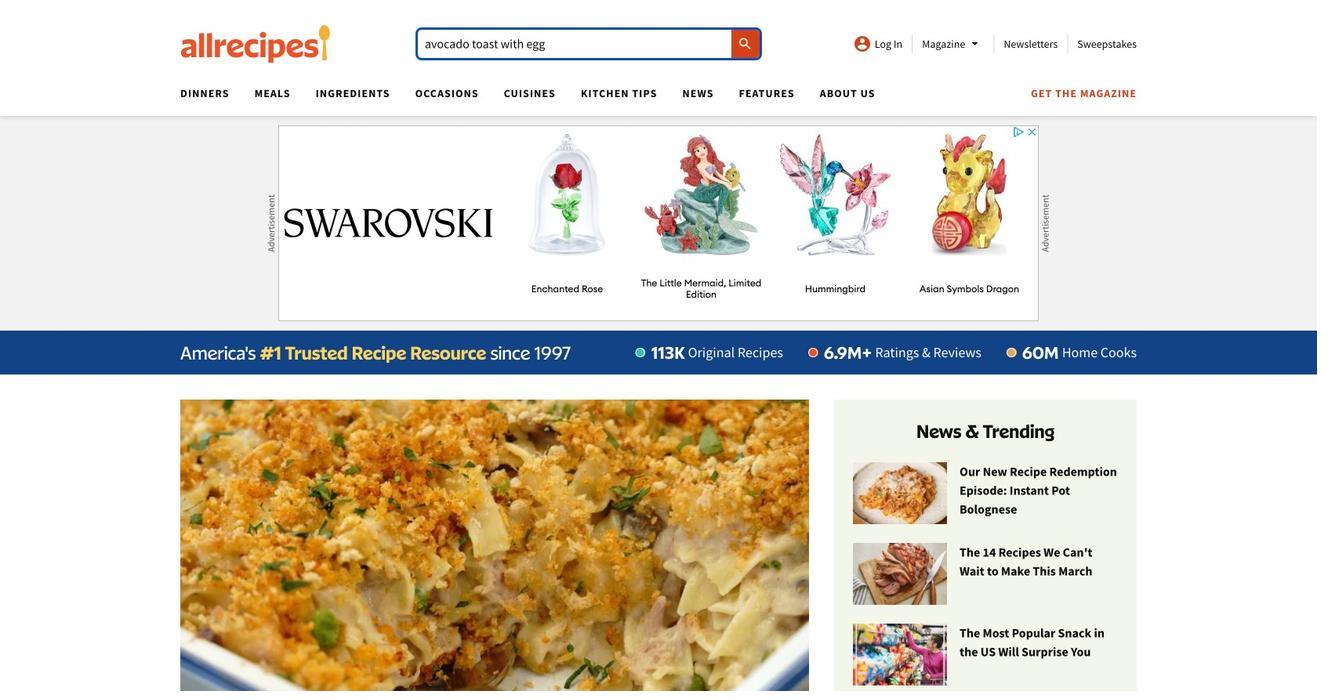 Task type: describe. For each thing, give the bounding box(es) containing it.
account image
[[853, 34, 872, 53]]

best tuna noodle casserole image
[[180, 400, 809, 691]]



Task type: vqa. For each thing, say whether or not it's contained in the screenshot.
Visit Allrecipes' homepage image
yes



Task type: locate. For each thing, give the bounding box(es) containing it.
click to search image
[[737, 36, 753, 52]]

caret_down image
[[965, 34, 984, 53]]

Find a recipe or ingredient text field
[[418, 30, 760, 58]]

None search field
[[418, 30, 760, 58]]

recipe redemption instant pot bolognese image
[[853, 463, 947, 525]]

woman shopping in snack aisle image
[[853, 624, 947, 687]]

close up on a home cured holiday ham with a few pieces sliced image
[[853, 543, 947, 606]]

advertisement element
[[278, 125, 1039, 321]]

visit allrecipes' homepage image
[[180, 25, 331, 63]]

banner
[[0, 0, 1317, 691]]

header navigation
[[168, 82, 1137, 116]]



